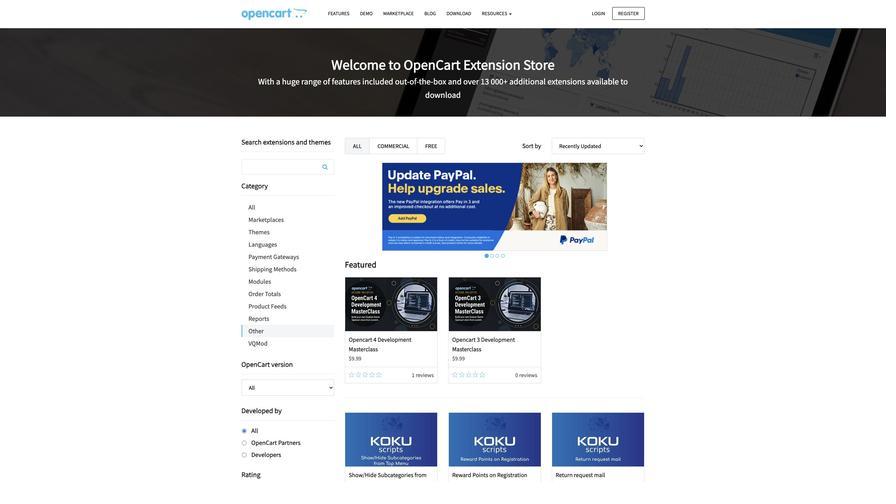 Task type: locate. For each thing, give the bounding box(es) containing it.
free
[[425, 143, 437, 150]]

marketplace link
[[378, 7, 419, 20]]

development right 4
[[378, 336, 412, 344]]

features
[[332, 76, 361, 87]]

development for opencart 3 development masterclass
[[481, 336, 515, 344]]

None radio
[[242, 441, 246, 446], [242, 453, 246, 458], [242, 441, 246, 446], [242, 453, 246, 458]]

masterclass inside opencart 3 development masterclass $9.99
[[452, 346, 482, 354]]

demo
[[360, 10, 373, 17]]

opencart - marketplace image
[[242, 7, 307, 20]]

reviews right 1
[[416, 372, 434, 379]]

1 horizontal spatial to
[[621, 76, 628, 87]]

product feeds
[[249, 303, 287, 311]]

modules link
[[242, 276, 334, 288]]

request
[[574, 472, 593, 480]]

5 star light o image from the left
[[459, 372, 465, 378]]

return request mail
[[556, 472, 605, 480]]

$9.99 inside opencart 4 development masterclass $9.99
[[349, 355, 362, 362]]

4
[[374, 336, 377, 344]]

2 masterclass from the left
[[452, 346, 482, 354]]

demo link
[[355, 7, 378, 20]]

0 horizontal spatial development
[[378, 336, 412, 344]]

1 vertical spatial by
[[275, 407, 282, 415]]

order totals
[[249, 290, 281, 298]]

$9.99 down opencart 3 development masterclass link at bottom
[[452, 355, 465, 362]]

all link
[[345, 138, 370, 154], [242, 201, 334, 214]]

0 horizontal spatial by
[[275, 407, 282, 415]]

13
[[481, 76, 489, 87]]

themes
[[249, 228, 270, 236]]

1 vertical spatial all
[[249, 203, 255, 212]]

000+
[[491, 76, 508, 87]]

show/hide subcategories from top menu
[[349, 472, 427, 483]]

opencart up the the-
[[404, 56, 461, 74]]

0 horizontal spatial to
[[389, 56, 401, 74]]

subcategories
[[378, 472, 414, 480]]

$9.99 for opencart 3 development masterclass
[[452, 355, 465, 362]]

opencart for opencart 4 development masterclass
[[349, 336, 372, 344]]

search extensions and themes
[[242, 138, 331, 147]]

1 horizontal spatial masterclass
[[452, 346, 482, 354]]

0 horizontal spatial masterclass
[[349, 346, 378, 354]]

star light o image
[[356, 372, 361, 378], [363, 372, 368, 378], [369, 372, 375, 378], [452, 372, 458, 378], [459, 372, 465, 378], [466, 372, 472, 378], [480, 372, 485, 378]]

reviews for opencart 3 development masterclass
[[519, 372, 538, 379]]

development inside opencart 4 development masterclass $9.99
[[378, 336, 412, 344]]

extensions right search at the left
[[263, 138, 295, 147]]

0 horizontal spatial extensions
[[263, 138, 295, 147]]

1 horizontal spatial by
[[535, 142, 541, 150]]

and left themes
[[296, 138, 307, 147]]

masterclass
[[349, 346, 378, 354], [452, 346, 482, 354]]

opencart down vqmod at the left bottom
[[242, 360, 270, 369]]

0 vertical spatial all link
[[345, 138, 370, 154]]

with
[[258, 76, 274, 87]]

opencart up the developers
[[251, 439, 277, 447]]

search
[[242, 138, 262, 147]]

marketplaces link
[[242, 214, 334, 226]]

0 horizontal spatial all link
[[242, 201, 334, 214]]

menu
[[360, 482, 374, 483]]

1 vertical spatial all link
[[242, 201, 334, 214]]

to up out-
[[389, 56, 401, 74]]

to
[[389, 56, 401, 74], [621, 76, 628, 87]]

1 horizontal spatial $9.99
[[452, 355, 465, 362]]

payment gateways link
[[242, 251, 334, 263]]

0 vertical spatial to
[[389, 56, 401, 74]]

masterclass down 4
[[349, 346, 378, 354]]

None radio
[[242, 429, 246, 434]]

1 vertical spatial and
[[296, 138, 307, 147]]

$9.99 inside opencart 3 development masterclass $9.99
[[452, 355, 465, 362]]

development for opencart 4 development masterclass
[[378, 336, 412, 344]]

opencart 3 development masterclass image
[[449, 278, 541, 332]]

commercial link
[[370, 138, 418, 154]]

None text field
[[242, 160, 334, 174]]

1 opencart from the left
[[349, 336, 372, 344]]

1 masterclass from the left
[[349, 346, 378, 354]]

opencart left 4
[[349, 336, 372, 344]]

0 horizontal spatial $9.99
[[349, 355, 362, 362]]

show/hide
[[349, 472, 377, 480]]

extensions down 'store'
[[548, 76, 586, 87]]

registration
[[497, 472, 528, 480]]

opencart
[[404, 56, 461, 74], [242, 360, 270, 369], [251, 439, 277, 447]]

sort by
[[522, 142, 541, 150]]

extensions
[[548, 76, 586, 87], [263, 138, 295, 147]]

0 horizontal spatial and
[[296, 138, 307, 147]]

opencart for opencart partners
[[251, 439, 277, 447]]

star light o image
[[349, 372, 355, 378], [376, 372, 382, 378], [473, 372, 479, 378]]

included
[[362, 76, 394, 87]]

sort
[[522, 142, 534, 150]]

0 vertical spatial extensions
[[548, 76, 586, 87]]

to right available
[[621, 76, 628, 87]]

1 reviews from the left
[[416, 372, 434, 379]]

1 horizontal spatial extensions
[[548, 76, 586, 87]]

0 vertical spatial by
[[535, 142, 541, 150]]

2 development from the left
[[481, 336, 515, 344]]

shipping methods link
[[242, 263, 334, 276]]

1 $9.99 from the left
[[349, 355, 362, 362]]

return request mail image
[[553, 414, 645, 467]]

opencart left 3
[[452, 336, 476, 344]]

huge
[[282, 76, 300, 87]]

4 star light o image from the left
[[452, 372, 458, 378]]

all link for marketplaces
[[242, 201, 334, 214]]

extension
[[464, 56, 521, 74]]

developed by
[[242, 407, 282, 415]]

1 horizontal spatial and
[[448, 76, 462, 87]]

opencart inside opencart 4 development masterclass $9.99
[[349, 336, 372, 344]]

over
[[464, 76, 479, 87]]

masterclass for 3
[[452, 346, 482, 354]]

order totals link
[[242, 288, 334, 300]]

download
[[447, 10, 471, 17]]

2 $9.99 from the left
[[452, 355, 465, 362]]

a
[[276, 76, 280, 87]]

1 horizontal spatial development
[[481, 336, 515, 344]]

all for marketplaces
[[249, 203, 255, 212]]

blog link
[[419, 7, 441, 20]]

partners
[[278, 439, 301, 447]]

return request mail link
[[556, 472, 605, 480]]

and right box
[[448, 76, 462, 87]]

return
[[556, 472, 573, 480]]

1 vertical spatial opencart
[[242, 360, 270, 369]]

0 vertical spatial all
[[353, 143, 362, 150]]

3 star light o image from the left
[[473, 372, 479, 378]]

opencart inside welcome to opencart extension store with a huge range of features included out-of-the-box and over 13 000+ additional extensions available to download
[[404, 56, 461, 74]]

development right 3
[[481, 336, 515, 344]]

from
[[415, 472, 427, 480]]

by for sort by
[[535, 142, 541, 150]]

2 horizontal spatial star light o image
[[473, 372, 479, 378]]

resources link
[[477, 7, 517, 20]]

opencart 4 development masterclass link
[[349, 336, 412, 354]]

opencart inside opencart 3 development masterclass $9.99
[[452, 336, 476, 344]]

search image
[[323, 164, 328, 170]]

1 horizontal spatial all link
[[345, 138, 370, 154]]

1 development from the left
[[378, 336, 412, 344]]

features
[[328, 10, 350, 17]]

0 vertical spatial and
[[448, 76, 462, 87]]

0 horizontal spatial opencart
[[349, 336, 372, 344]]

3
[[477, 336, 480, 344]]

0 horizontal spatial reviews
[[416, 372, 434, 379]]

other link
[[242, 325, 334, 338]]

by right the sort
[[535, 142, 541, 150]]

reviews right 0
[[519, 372, 538, 379]]

$9.99 down the opencart 4 development masterclass link
[[349, 355, 362, 362]]

0 horizontal spatial star light o image
[[349, 372, 355, 378]]

features link
[[323, 7, 355, 20]]

1 horizontal spatial reviews
[[519, 372, 538, 379]]

masterclass inside opencart 4 development masterclass $9.99
[[349, 346, 378, 354]]

2 reviews from the left
[[519, 372, 538, 379]]

2 opencart from the left
[[452, 336, 476, 344]]

1 horizontal spatial star light o image
[[376, 372, 382, 378]]

and
[[448, 76, 462, 87], [296, 138, 307, 147]]

2 star light o image from the left
[[363, 372, 368, 378]]

0 vertical spatial opencart
[[404, 56, 461, 74]]

other
[[249, 327, 264, 335]]

by right developed
[[275, 407, 282, 415]]

languages link
[[242, 239, 334, 251]]

blog
[[425, 10, 436, 17]]

show/hide subcategories from top menu link
[[349, 472, 427, 483]]

free link
[[417, 138, 446, 154]]

development
[[378, 336, 412, 344], [481, 336, 515, 344]]

opencart 4 development masterclass $9.99
[[349, 336, 412, 362]]

1 horizontal spatial opencart
[[452, 336, 476, 344]]

box
[[434, 76, 446, 87]]

1 star light o image from the left
[[356, 372, 361, 378]]

by
[[535, 142, 541, 150], [275, 407, 282, 415]]

masterclass down 3
[[452, 346, 482, 354]]

2 vertical spatial opencart
[[251, 439, 277, 447]]

development inside opencart 3 development masterclass $9.99
[[481, 336, 515, 344]]

$9.99
[[349, 355, 362, 362], [452, 355, 465, 362]]



Task type: describe. For each thing, give the bounding box(es) containing it.
marketplace
[[383, 10, 414, 17]]

range
[[301, 76, 322, 87]]

opencart version
[[242, 360, 293, 369]]

store
[[524, 56, 555, 74]]

opencart 4 development masterclass image
[[345, 278, 438, 332]]

reward points on registration link
[[452, 472, 528, 480]]

login
[[592, 10, 605, 16]]

reports
[[249, 315, 269, 323]]

product
[[249, 303, 270, 311]]

by for developed by
[[275, 407, 282, 415]]

register
[[619, 10, 639, 16]]

available
[[587, 76, 619, 87]]

on
[[490, 472, 496, 480]]

product feeds link
[[242, 300, 334, 313]]

the-
[[419, 76, 434, 87]]

reward points on registration image
[[449, 414, 541, 467]]

languages
[[249, 241, 277, 249]]

1 vertical spatial to
[[621, 76, 628, 87]]

feeds
[[271, 303, 287, 311]]

mail
[[594, 472, 605, 480]]

featured
[[345, 259, 377, 270]]

opencart partners
[[251, 439, 301, 447]]

masterclass for 4
[[349, 346, 378, 354]]

reward
[[452, 472, 471, 480]]

0
[[516, 372, 518, 379]]

version
[[271, 360, 293, 369]]

1
[[412, 372, 415, 379]]

paypal payment gateway image
[[382, 163, 608, 251]]

all link for commercial
[[345, 138, 370, 154]]

opencart for opencart version
[[242, 360, 270, 369]]

of-
[[410, 76, 419, 87]]

opencart 3 development masterclass link
[[452, 336, 515, 354]]

rating
[[242, 471, 261, 480]]

developers
[[251, 451, 281, 459]]

gateways
[[273, 253, 299, 261]]

payment gateways
[[249, 253, 299, 261]]

all for commercial
[[353, 143, 362, 150]]

welcome
[[332, 56, 386, 74]]

download link
[[441, 7, 477, 20]]

payment
[[249, 253, 272, 261]]

totals
[[265, 290, 281, 298]]

1 star light o image from the left
[[349, 372, 355, 378]]

resources
[[482, 10, 509, 17]]

and inside welcome to opencart extension store with a huge range of features included out-of-the-box and over 13 000+ additional extensions available to download
[[448, 76, 462, 87]]

download
[[425, 90, 461, 101]]

reward points on registration
[[452, 472, 528, 480]]

7 star light o image from the left
[[480, 372, 485, 378]]

points
[[473, 472, 488, 480]]

3 star light o image from the left
[[369, 372, 375, 378]]

6 star light o image from the left
[[466, 372, 472, 378]]

2 vertical spatial all
[[251, 427, 258, 435]]

reviews for opencart 4 development masterclass
[[416, 372, 434, 379]]

out-
[[395, 76, 410, 87]]

opencart for opencart 3 development masterclass
[[452, 336, 476, 344]]

reports link
[[242, 313, 334, 325]]

order
[[249, 290, 264, 298]]

register link
[[613, 7, 645, 20]]

shipping methods
[[249, 265, 297, 274]]

top
[[349, 482, 358, 483]]

1 reviews
[[412, 372, 434, 379]]

themes link
[[242, 226, 334, 239]]

extensions inside welcome to opencart extension store with a huge range of features included out-of-the-box and over 13 000+ additional extensions available to download
[[548, 76, 586, 87]]

additional
[[510, 76, 546, 87]]

1 vertical spatial extensions
[[263, 138, 295, 147]]

show/hide subcategories from top menu image
[[345, 414, 438, 467]]

vqmod
[[249, 340, 268, 348]]

marketplaces
[[249, 216, 284, 224]]

vqmod link
[[242, 338, 334, 350]]

login link
[[586, 7, 611, 20]]

$9.99 for opencart 4 development masterclass
[[349, 355, 362, 362]]

opencart 3 development masterclass $9.99
[[452, 336, 515, 362]]

themes
[[309, 138, 331, 147]]

category
[[242, 182, 268, 190]]

of
[[323, 76, 330, 87]]

modules
[[249, 278, 271, 286]]

2 star light o image from the left
[[376, 372, 382, 378]]

0 reviews
[[516, 372, 538, 379]]

shipping
[[249, 265, 272, 274]]



Task type: vqa. For each thing, say whether or not it's contained in the screenshot.
version
yes



